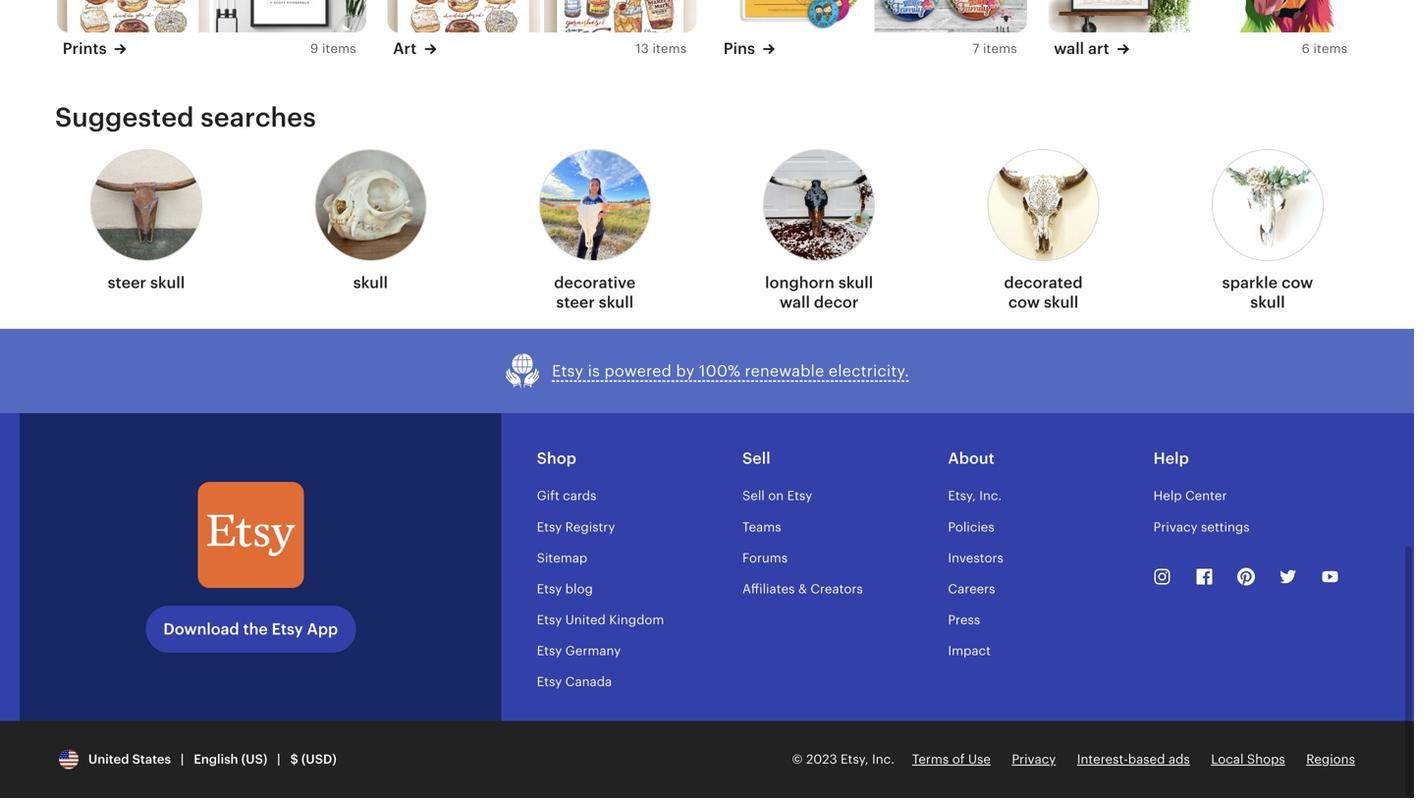 Task type: vqa. For each thing, say whether or not it's contained in the screenshot.
personalized coasters | custom coasters | customized coasters | photo coasters | custom photo gift | personalized gift | ceramic coasters in the right top of the page
no



Task type: describe. For each thing, give the bounding box(es) containing it.
canada
[[566, 675, 612, 690]]

etsy blog
[[537, 582, 593, 597]]

teams link
[[743, 520, 782, 535]]

cards
[[563, 489, 597, 504]]

pins
[[724, 40, 756, 57]]

0 vertical spatial united
[[566, 613, 606, 628]]

help center link
[[1154, 489, 1228, 504]]

longhorn skull wall decor
[[766, 274, 874, 312]]

suggested searches
[[55, 102, 316, 133]]

gift cards
[[537, 489, 597, 504]]

1 horizontal spatial etsy,
[[948, 489, 976, 504]]

shop
[[537, 450, 577, 468]]

etsy canada
[[537, 675, 612, 690]]

careers
[[948, 582, 996, 597]]

is
[[588, 363, 600, 380]]

suggested
[[55, 102, 194, 133]]

forums
[[743, 551, 788, 566]]

download
[[163, 621, 239, 638]]

items for art
[[653, 41, 687, 56]]

© 2023 etsy, inc.
[[792, 753, 895, 767]]

etsy for etsy canada
[[537, 675, 562, 690]]

kingdom
[[609, 613, 665, 628]]

wall inside longhorn skull wall decor
[[780, 294, 811, 312]]

cow for decorated cow skull
[[1009, 294, 1040, 312]]

us image
[[59, 750, 79, 770]]

etsy, inc. link
[[948, 489, 1002, 504]]

9 items
[[311, 41, 356, 56]]

etsy germany
[[537, 644, 621, 659]]

etsy united kingdom
[[537, 613, 665, 628]]

based
[[1129, 753, 1166, 767]]

2 | from the left
[[277, 753, 281, 767]]

etsy canada link
[[537, 675, 612, 690]]

local
[[1212, 753, 1244, 767]]

steer inside 'link'
[[108, 274, 146, 292]]

items for pins
[[983, 41, 1018, 56]]

skull inside sparkle cow skull
[[1251, 294, 1286, 312]]

investors
[[948, 551, 1004, 566]]

of
[[953, 753, 965, 767]]

regions button
[[1307, 751, 1356, 769]]

ads
[[1169, 753, 1191, 767]]

decorative steer skull link
[[539, 144, 651, 320]]

privacy for privacy settings
[[1154, 520, 1198, 535]]

forums link
[[743, 551, 788, 566]]

items for wall art
[[1314, 41, 1348, 56]]

prints
[[63, 40, 107, 57]]

decorative
[[554, 274, 636, 292]]

blog
[[566, 582, 593, 597]]

impact
[[948, 644, 991, 659]]

1 | from the left
[[181, 753, 184, 767]]

interest-based ads link
[[1078, 753, 1191, 767]]

searches
[[201, 102, 316, 133]]

6 items
[[1302, 41, 1348, 56]]

items for prints
[[322, 41, 356, 56]]

©
[[792, 753, 803, 767]]

art
[[1089, 40, 1110, 57]]

decorated cow skull
[[1005, 274, 1083, 312]]

help for help center
[[1154, 489, 1183, 504]]

13
[[636, 41, 649, 56]]

longhorn skull wall decor link
[[764, 144, 876, 320]]

policies
[[948, 520, 995, 535]]

germany
[[566, 644, 621, 659]]

app
[[307, 621, 338, 638]]

policies link
[[948, 520, 995, 535]]

2023
[[807, 753, 838, 767]]

help for help
[[1154, 450, 1190, 468]]

privacy link
[[1012, 753, 1056, 767]]

steer skull link
[[90, 144, 202, 301]]

etsy is powered by 100% renewable electricity.
[[552, 363, 910, 380]]

etsy for etsy united kingdom
[[537, 613, 562, 628]]

sell for sell
[[743, 450, 771, 468]]

teams
[[743, 520, 782, 535]]

privacy settings link
[[1154, 520, 1250, 535]]

etsy united kingdom link
[[537, 613, 665, 628]]

1 vertical spatial inc.
[[872, 753, 895, 767]]

sell on etsy link
[[743, 489, 813, 504]]

center
[[1186, 489, 1228, 504]]

help center
[[1154, 489, 1228, 504]]

sitemap
[[537, 551, 588, 566]]

download the etsy app link
[[146, 606, 356, 653]]

sell on etsy
[[743, 489, 813, 504]]

download the etsy app
[[163, 621, 338, 638]]

powered
[[605, 363, 672, 380]]

steer skull
[[108, 274, 185, 292]]

wall art
[[1054, 40, 1110, 57]]

&
[[799, 582, 808, 597]]

terms of use link
[[913, 753, 991, 767]]

etsy right on
[[788, 489, 813, 504]]

english
[[194, 753, 238, 767]]

skull inside 'link'
[[150, 274, 185, 292]]

registry
[[566, 520, 615, 535]]

etsy inside "link"
[[272, 621, 303, 638]]



Task type: locate. For each thing, give the bounding box(es) containing it.
0 vertical spatial sell
[[743, 450, 771, 468]]

affiliates & creators
[[743, 582, 863, 597]]

affiliates
[[743, 582, 795, 597]]

2 help from the top
[[1154, 489, 1183, 504]]

art
[[393, 40, 417, 57]]

decor
[[814, 294, 859, 312]]

items right "7"
[[983, 41, 1018, 56]]

0 horizontal spatial wall
[[780, 294, 811, 312]]

0 horizontal spatial steer
[[108, 274, 146, 292]]

etsy right the
[[272, 621, 303, 638]]

united
[[566, 613, 606, 628], [88, 753, 129, 767]]

1 horizontal spatial privacy
[[1154, 520, 1198, 535]]

sell for sell on etsy
[[743, 489, 765, 504]]

1 vertical spatial privacy
[[1012, 753, 1056, 767]]

skull link
[[315, 144, 427, 301]]

$
[[290, 753, 298, 767]]

etsy is powered by 100% renewable electricity. button
[[505, 353, 910, 390]]

investors link
[[948, 551, 1004, 566]]

etsy left is
[[552, 363, 584, 380]]

items
[[322, 41, 356, 56], [653, 41, 687, 56], [983, 41, 1018, 56], [1314, 41, 1348, 56]]

1 horizontal spatial cow
[[1282, 274, 1314, 292]]

0 vertical spatial etsy,
[[948, 489, 976, 504]]

sell up on
[[743, 450, 771, 468]]

0 horizontal spatial etsy,
[[841, 753, 869, 767]]

skull inside longhorn skull wall decor
[[839, 274, 874, 292]]

cow for sparkle cow skull
[[1282, 274, 1314, 292]]

1 items from the left
[[322, 41, 356, 56]]

1 help from the top
[[1154, 450, 1190, 468]]

| right states
[[181, 753, 184, 767]]

0 horizontal spatial cow
[[1009, 294, 1040, 312]]

sitemap link
[[537, 551, 588, 566]]

interest-based ads
[[1078, 753, 1191, 767]]

the
[[243, 621, 268, 638]]

0 horizontal spatial inc.
[[872, 753, 895, 767]]

1 horizontal spatial wall
[[1054, 40, 1085, 57]]

local shops link
[[1212, 753, 1286, 767]]

0 vertical spatial help
[[1154, 450, 1190, 468]]

2 sell from the top
[[743, 489, 765, 504]]

privacy right use
[[1012, 753, 1056, 767]]

(us)
[[241, 753, 268, 767]]

1 horizontal spatial |
[[277, 753, 281, 767]]

1 sell from the top
[[743, 450, 771, 468]]

13 items
[[636, 41, 687, 56]]

terms of use
[[913, 753, 991, 767]]

affiliates & creators link
[[743, 582, 863, 597]]

etsy for etsy germany
[[537, 644, 562, 659]]

on
[[769, 489, 784, 504]]

local shops
[[1212, 753, 1286, 767]]

by
[[676, 363, 695, 380]]

1 vertical spatial steer
[[556, 294, 595, 312]]

cow
[[1282, 274, 1314, 292], [1009, 294, 1040, 312]]

wall
[[1054, 40, 1085, 57], [780, 294, 811, 312]]

| left "$"
[[277, 753, 281, 767]]

steer inside the decorative steer skull
[[556, 294, 595, 312]]

etsy for etsy registry
[[537, 520, 562, 535]]

longhorn
[[766, 274, 835, 292]]

1 horizontal spatial inc.
[[980, 489, 1002, 504]]

0 horizontal spatial privacy
[[1012, 753, 1056, 767]]

united right us image
[[88, 753, 129, 767]]

decorated
[[1005, 274, 1083, 292]]

skull inside the decorative steer skull
[[599, 294, 634, 312]]

etsy germany link
[[537, 644, 621, 659]]

inc.
[[980, 489, 1002, 504], [872, 753, 895, 767]]

states
[[132, 753, 171, 767]]

cow down decorated
[[1009, 294, 1040, 312]]

1 vertical spatial united
[[88, 753, 129, 767]]

etsy left canada on the left of the page
[[537, 675, 562, 690]]

united down blog
[[566, 613, 606, 628]]

regions
[[1307, 753, 1356, 767]]

help left center
[[1154, 489, 1183, 504]]

1 vertical spatial cow
[[1009, 294, 1040, 312]]

sparkle cow skull
[[1223, 274, 1314, 312]]

1 horizontal spatial united
[[566, 613, 606, 628]]

skull inside 'link'
[[353, 274, 388, 292]]

sparkle cow skull link
[[1212, 144, 1324, 320]]

steer
[[108, 274, 146, 292], [556, 294, 595, 312]]

|
[[181, 753, 184, 767], [277, 753, 281, 767]]

wall left the art
[[1054, 40, 1085, 57]]

6
[[1302, 41, 1311, 56]]

privacy settings
[[1154, 520, 1250, 535]]

etsy, up policies
[[948, 489, 976, 504]]

creators
[[811, 582, 863, 597]]

0 vertical spatial inc.
[[980, 489, 1002, 504]]

1 vertical spatial wall
[[780, 294, 811, 312]]

(usd)
[[302, 753, 337, 767]]

etsy for etsy blog
[[537, 582, 562, 597]]

etsy registry
[[537, 520, 615, 535]]

etsy inside button
[[552, 363, 584, 380]]

9
[[311, 41, 319, 56]]

items right 6
[[1314, 41, 1348, 56]]

items right "9"
[[322, 41, 356, 56]]

1 horizontal spatial steer
[[556, 294, 595, 312]]

privacy down help center
[[1154, 520, 1198, 535]]

etsy, right 2023 at right
[[841, 753, 869, 767]]

about
[[948, 450, 995, 468]]

etsy, inc.
[[948, 489, 1002, 504]]

renewable
[[745, 363, 825, 380]]

shops
[[1248, 753, 1286, 767]]

3 items from the left
[[983, 41, 1018, 56]]

0 vertical spatial cow
[[1282, 274, 1314, 292]]

7 items
[[973, 41, 1018, 56]]

sell left on
[[743, 489, 765, 504]]

etsy down gift
[[537, 520, 562, 535]]

cow right sparkle
[[1282, 274, 1314, 292]]

etsy up etsy canada link
[[537, 644, 562, 659]]

press
[[948, 613, 981, 628]]

1 vertical spatial sell
[[743, 489, 765, 504]]

items right the '13'
[[653, 41, 687, 56]]

0 horizontal spatial united
[[88, 753, 129, 767]]

skull inside decorated cow skull
[[1044, 294, 1079, 312]]

terms
[[913, 753, 949, 767]]

4 items from the left
[[1314, 41, 1348, 56]]

gift
[[537, 489, 560, 504]]

inc. up policies
[[980, 489, 1002, 504]]

decorated cow skull link
[[988, 144, 1100, 320]]

help up help center link on the bottom
[[1154, 450, 1190, 468]]

etsy left blog
[[537, 582, 562, 597]]

decorative steer skull
[[554, 274, 636, 312]]

use
[[969, 753, 991, 767]]

2 items from the left
[[653, 41, 687, 56]]

100%
[[699, 363, 741, 380]]

inc. left the terms
[[872, 753, 895, 767]]

0 horizontal spatial |
[[181, 753, 184, 767]]

0 vertical spatial wall
[[1054, 40, 1085, 57]]

etsy down etsy blog link on the bottom of the page
[[537, 613, 562, 628]]

united states   |   english (us)   |   $ (usd)
[[82, 753, 337, 767]]

0 vertical spatial privacy
[[1154, 520, 1198, 535]]

etsy for etsy is powered by 100% renewable electricity.
[[552, 363, 584, 380]]

cow inside sparkle cow skull
[[1282, 274, 1314, 292]]

1 vertical spatial help
[[1154, 489, 1183, 504]]

1 vertical spatial etsy,
[[841, 753, 869, 767]]

help
[[1154, 450, 1190, 468], [1154, 489, 1183, 504]]

press link
[[948, 613, 981, 628]]

privacy for privacy link on the bottom right of the page
[[1012, 753, 1056, 767]]

privacy
[[1154, 520, 1198, 535], [1012, 753, 1056, 767]]

electricity.
[[829, 363, 910, 380]]

gift cards link
[[537, 489, 597, 504]]

cow inside decorated cow skull
[[1009, 294, 1040, 312]]

0 vertical spatial steer
[[108, 274, 146, 292]]

wall down longhorn
[[780, 294, 811, 312]]

interest-
[[1078, 753, 1129, 767]]



